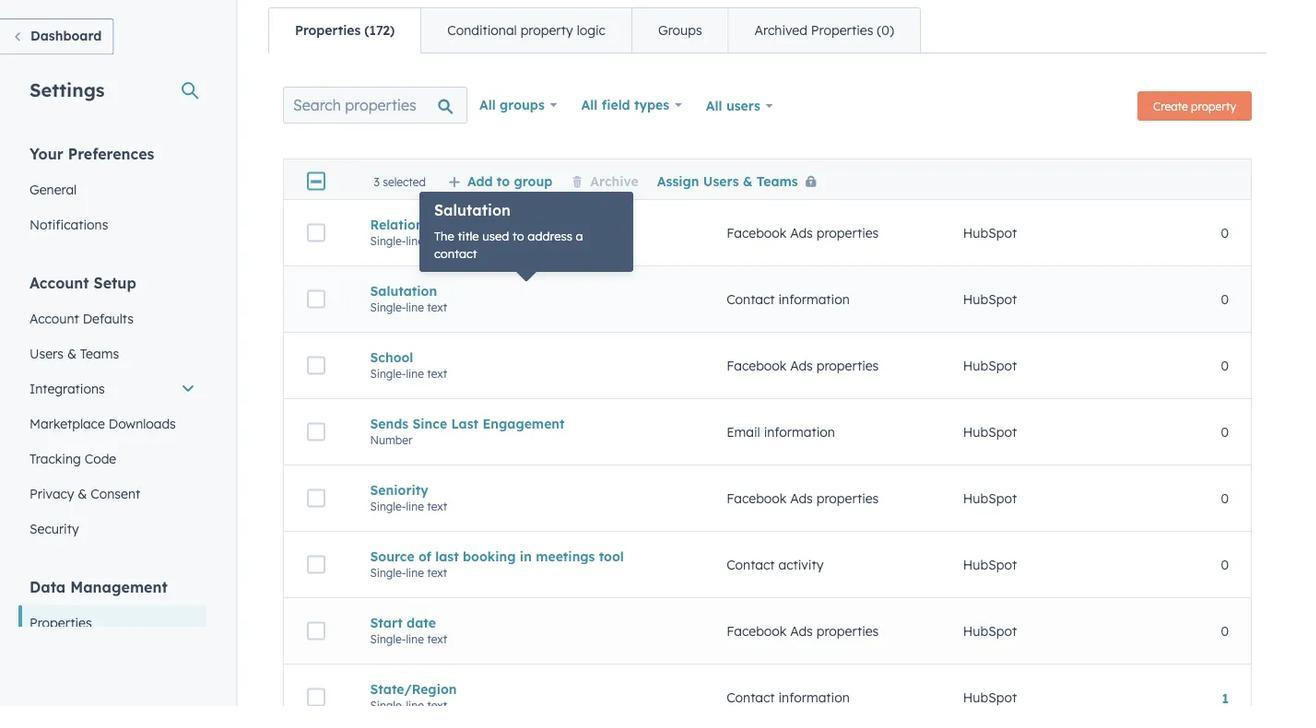 Task type: vqa. For each thing, say whether or not it's contained in the screenshot.
Notifications Popup Button
no



Task type: describe. For each thing, give the bounding box(es) containing it.
property for conditional
[[521, 22, 573, 38]]

single- inside 'start date single-line text'
[[370, 632, 406, 646]]

date
[[407, 615, 436, 631]]

single- inside school single-line text
[[370, 367, 406, 381]]

groups link
[[632, 8, 728, 53]]

line inside relationship status single-line text
[[406, 234, 424, 248]]

single- inside salutation single-line text
[[370, 300, 406, 314]]

properties for start date
[[817, 623, 879, 639]]

number
[[370, 433, 413, 447]]

facebook ads properties for relationship status
[[727, 225, 879, 241]]

engagement
[[483, 416, 565, 432]]

notifications
[[30, 216, 108, 232]]

seniority
[[370, 482, 429, 498]]

your preferences element
[[18, 143, 207, 242]]

information for engagement
[[764, 424, 835, 440]]

text inside school single-line text
[[427, 367, 447, 381]]

facebook ads properties for start date
[[727, 623, 879, 639]]

relationship status button
[[370, 216, 682, 233]]

facebook ads properties for seniority
[[727, 490, 879, 506]]

field
[[602, 97, 630, 113]]

& inside tab panel
[[743, 173, 753, 189]]

data management
[[30, 578, 168, 596]]

Search search field
[[283, 87, 467, 124]]

school single-line text
[[370, 349, 447, 381]]

conditional property logic
[[447, 22, 606, 38]]

3 selected
[[374, 174, 426, 188]]

account defaults link
[[18, 301, 207, 336]]

notifications link
[[18, 207, 207, 242]]

2 vertical spatial information
[[779, 689, 850, 706]]

marketplace
[[30, 415, 105, 432]]

archived properties (0) link
[[728, 8, 920, 53]]

marketplace downloads
[[30, 415, 176, 432]]

all field types
[[581, 97, 669, 113]]

users inside account setup element
[[30, 345, 64, 361]]

logic
[[577, 22, 606, 38]]

defaults
[[83, 310, 134, 326]]

general link
[[18, 172, 207, 207]]

properties (172)
[[295, 22, 395, 38]]

downloads
[[109, 415, 176, 432]]

salutation tooltip
[[420, 192, 633, 272]]

relationship
[[370, 216, 450, 233]]

of
[[419, 548, 432, 565]]

line inside source of last booking in meetings tool single-line text
[[406, 566, 424, 580]]

source of last booking in meetings tool button
[[370, 548, 682, 565]]

assign
[[657, 173, 699, 189]]

& for teams
[[67, 345, 76, 361]]

contact for text
[[727, 291, 775, 307]]

properties for relationship status
[[817, 225, 879, 241]]

0 for school
[[1221, 358, 1229, 374]]

school button
[[370, 349, 682, 365]]

your preferences
[[30, 144, 154, 163]]

email
[[727, 424, 760, 440]]

school
[[370, 349, 413, 365]]

0 for sends since last engagement
[[1221, 424, 1229, 440]]

sends
[[370, 416, 409, 432]]

hubspot for start date
[[963, 623, 1017, 639]]

privacy & consent link
[[18, 476, 207, 511]]

seniority single-line text
[[370, 482, 447, 513]]

properties for properties (172)
[[295, 22, 361, 38]]

teams inside account setup element
[[80, 345, 119, 361]]

since
[[413, 416, 447, 432]]

all groups button
[[467, 87, 569, 124]]

archive
[[590, 173, 639, 189]]

line inside salutation single-line text
[[406, 300, 424, 314]]

types
[[634, 97, 669, 113]]

line inside 'start date single-line text'
[[406, 632, 424, 646]]

information for text
[[779, 291, 850, 307]]

source of last booking in meetings tool single-line text
[[370, 548, 624, 580]]

all for all field types
[[581, 97, 598, 113]]

groups
[[658, 22, 702, 38]]

account for account defaults
[[30, 310, 79, 326]]

salutation the title used to address a contact
[[434, 201, 583, 261]]

users
[[726, 98, 761, 114]]

last
[[435, 548, 459, 565]]

users & teams link
[[18, 336, 207, 371]]

security
[[30, 520, 79, 537]]

integrations button
[[18, 371, 207, 406]]

account defaults
[[30, 310, 134, 326]]

salutation for salutation the title used to address a contact
[[434, 201, 511, 219]]

(0)
[[877, 22, 894, 38]]

text inside relationship status single-line text
[[427, 234, 447, 248]]

properties for school
[[817, 358, 879, 374]]

facebook for school
[[727, 358, 787, 374]]

tab list containing properties (172)
[[268, 7, 921, 53]]

selected
[[383, 174, 426, 188]]

hubspot for seniority
[[963, 490, 1017, 506]]

start date button
[[370, 615, 682, 631]]

archived properties (0)
[[755, 22, 894, 38]]

title
[[458, 228, 479, 243]]

ads for school
[[790, 358, 813, 374]]

0 for start date
[[1221, 623, 1229, 639]]

add
[[467, 173, 493, 189]]

start date single-line text
[[370, 615, 447, 646]]

tool
[[599, 548, 624, 565]]

conditional property logic link
[[421, 8, 632, 53]]

tracking
[[30, 450, 81, 467]]

last
[[451, 416, 479, 432]]

status
[[454, 216, 496, 233]]

3 contact from the top
[[727, 689, 775, 706]]

assign users & teams
[[657, 173, 798, 189]]

a
[[576, 228, 583, 243]]

facebook for seniority
[[727, 490, 787, 506]]

0 for relationship status
[[1221, 225, 1229, 241]]

security link
[[18, 511, 207, 546]]

general
[[30, 181, 77, 197]]



Task type: locate. For each thing, give the bounding box(es) containing it.
property for create
[[1191, 99, 1236, 113]]

address
[[528, 228, 573, 243]]

1 contact information from the top
[[727, 291, 850, 307]]

salutation inside salutation single-line text
[[370, 283, 437, 299]]

all users
[[706, 98, 761, 114]]

0 vertical spatial users
[[703, 173, 739, 189]]

& up integrations at the bottom left
[[67, 345, 76, 361]]

contact
[[434, 246, 477, 261]]

tab panel containing all groups
[[268, 53, 1267, 706]]

salutation button
[[370, 283, 682, 299]]

6 line from the top
[[406, 632, 424, 646]]

1 vertical spatial property
[[1191, 99, 1236, 113]]

2 horizontal spatial properties
[[811, 22, 874, 38]]

1 vertical spatial information
[[764, 424, 835, 440]]

start
[[370, 615, 403, 631]]

2 contact information from the top
[[727, 689, 850, 706]]

0 vertical spatial account
[[30, 273, 89, 292]]

3 ads from the top
[[790, 490, 813, 506]]

create property button
[[1138, 91, 1252, 121]]

1 horizontal spatial &
[[78, 485, 87, 502]]

5 single- from the top
[[370, 566, 406, 580]]

all field types button
[[569, 87, 694, 124]]

groups
[[500, 97, 545, 113]]

line inside seniority single-line text
[[406, 500, 424, 513]]

used
[[482, 228, 509, 243]]

text
[[427, 234, 447, 248], [427, 300, 447, 314], [427, 367, 447, 381], [427, 500, 447, 513], [427, 566, 447, 580], [427, 632, 447, 646]]

5 text from the top
[[427, 566, 447, 580]]

properties
[[817, 225, 879, 241], [817, 358, 879, 374], [817, 490, 879, 506], [817, 623, 879, 639]]

all left groups
[[479, 97, 496, 113]]

all groups
[[479, 97, 545, 113]]

contact information for state/region
[[727, 689, 850, 706]]

&
[[743, 173, 753, 189], [67, 345, 76, 361], [78, 485, 87, 502]]

single- inside seniority single-line text
[[370, 500, 406, 513]]

0 vertical spatial salutation
[[434, 201, 511, 219]]

all left field
[[581, 97, 598, 113]]

create property
[[1154, 99, 1236, 113]]

single- down source
[[370, 566, 406, 580]]

hubspot for salutation
[[963, 291, 1017, 307]]

integrations
[[30, 380, 105, 396]]

2 contact from the top
[[727, 557, 775, 573]]

4 facebook from the top
[[727, 623, 787, 639]]

1 horizontal spatial users
[[703, 173, 739, 189]]

6 text from the top
[[427, 632, 447, 646]]

1 account from the top
[[30, 273, 89, 292]]

1 contact from the top
[[727, 291, 775, 307]]

dashboard
[[30, 28, 102, 44]]

3 line from the top
[[406, 367, 424, 381]]

salutation down contact
[[370, 283, 437, 299]]

privacy & consent
[[30, 485, 140, 502]]

facebook ads properties up "activity"
[[727, 490, 879, 506]]

3 facebook from the top
[[727, 490, 787, 506]]

1 facebook ads properties from the top
[[727, 225, 879, 241]]

property left logic on the left top
[[521, 22, 573, 38]]

4 facebook ads properties from the top
[[727, 623, 879, 639]]

0 horizontal spatial all
[[479, 97, 496, 113]]

hubspot for state/region
[[963, 689, 1017, 706]]

1 0 from the top
[[1221, 225, 1229, 241]]

7 0 from the top
[[1221, 623, 1229, 639]]

1 horizontal spatial to
[[513, 228, 524, 243]]

1 vertical spatial teams
[[80, 345, 119, 361]]

single- inside source of last booking in meetings tool single-line text
[[370, 566, 406, 580]]

4 text from the top
[[427, 500, 447, 513]]

2 text from the top
[[427, 300, 447, 314]]

single- up school
[[370, 300, 406, 314]]

facebook ads properties
[[727, 225, 879, 241], [727, 358, 879, 374], [727, 490, 879, 506], [727, 623, 879, 639]]

facebook ads properties for school
[[727, 358, 879, 374]]

users inside tab panel
[[703, 173, 739, 189]]

& for consent
[[78, 485, 87, 502]]

property inside button
[[1191, 99, 1236, 113]]

all left users
[[706, 98, 723, 114]]

teams
[[757, 173, 798, 189], [80, 345, 119, 361]]

facebook ads properties down "activity"
[[727, 623, 879, 639]]

0 horizontal spatial users
[[30, 345, 64, 361]]

3 properties from the top
[[817, 490, 879, 506]]

1 vertical spatial account
[[30, 310, 79, 326]]

text inside source of last booking in meetings tool single-line text
[[427, 566, 447, 580]]

to inside "salutation the title used to address a contact"
[[513, 228, 524, 243]]

1 horizontal spatial properties
[[295, 22, 361, 38]]

state/region button
[[370, 681, 682, 697]]

1 vertical spatial to
[[513, 228, 524, 243]]

all users button
[[694, 87, 785, 125]]

1 vertical spatial contact information
[[727, 689, 850, 706]]

6 hubspot from the top
[[963, 557, 1017, 573]]

4 hubspot from the top
[[963, 424, 1017, 440]]

facebook ads properties down assign users & teams "button"
[[727, 225, 879, 241]]

assign users & teams button
[[657, 173, 824, 189]]

2 account from the top
[[30, 310, 79, 326]]

single- inside relationship status single-line text
[[370, 234, 406, 248]]

single- down "start"
[[370, 632, 406, 646]]

0 vertical spatial contact information
[[727, 291, 850, 307]]

0 horizontal spatial &
[[67, 345, 76, 361]]

1 horizontal spatial property
[[1191, 99, 1236, 113]]

users
[[703, 173, 739, 189], [30, 345, 64, 361]]

conditional
[[447, 22, 517, 38]]

facebook
[[727, 225, 787, 241], [727, 358, 787, 374], [727, 490, 787, 506], [727, 623, 787, 639]]

in
[[520, 548, 532, 565]]

ads down assign users & teams "button"
[[790, 225, 813, 241]]

0 vertical spatial to
[[497, 173, 510, 189]]

1 facebook from the top
[[727, 225, 787, 241]]

ads for seniority
[[790, 490, 813, 506]]

ads up "activity"
[[790, 490, 813, 506]]

source
[[370, 548, 415, 565]]

your
[[30, 144, 63, 163]]

& inside 'link'
[[78, 485, 87, 502]]

line down seniority
[[406, 500, 424, 513]]

2 single- from the top
[[370, 300, 406, 314]]

2 vertical spatial contact
[[727, 689, 775, 706]]

2 hubspot from the top
[[963, 291, 1017, 307]]

properties
[[295, 22, 361, 38], [811, 22, 874, 38], [30, 615, 92, 631]]

setup
[[94, 273, 136, 292]]

account setup
[[30, 273, 136, 292]]

all for all groups
[[479, 97, 496, 113]]

6 0 from the top
[[1221, 557, 1229, 573]]

ads for relationship status
[[790, 225, 813, 241]]

facebook ads properties up email information
[[727, 358, 879, 374]]

management
[[70, 578, 168, 596]]

2 0 from the top
[[1221, 291, 1229, 307]]

properties inside data management element
[[30, 615, 92, 631]]

3 0 from the top
[[1221, 358, 1229, 374]]

1 single- from the top
[[370, 234, 406, 248]]

add to group button
[[448, 173, 553, 189]]

facebook down assign users & teams "button"
[[727, 225, 787, 241]]

hubspot for relationship status
[[963, 225, 1017, 241]]

data
[[30, 578, 66, 596]]

0 for seniority
[[1221, 490, 1229, 506]]

facebook down email at the right bottom of the page
[[727, 490, 787, 506]]

activity
[[779, 557, 824, 573]]

& right privacy
[[78, 485, 87, 502]]

4 ads from the top
[[790, 623, 813, 639]]

4 0 from the top
[[1221, 424, 1229, 440]]

text down seniority
[[427, 500, 447, 513]]

text inside salutation single-line text
[[427, 300, 447, 314]]

preferences
[[68, 144, 154, 163]]

2 facebook ads properties from the top
[[727, 358, 879, 374]]

users right 'assign'
[[703, 173, 739, 189]]

1 ads from the top
[[790, 225, 813, 241]]

0 vertical spatial information
[[779, 291, 850, 307]]

properties (172) link
[[269, 8, 421, 53]]

0 for source of last booking in meetings tool
[[1221, 557, 1229, 573]]

consent
[[91, 485, 140, 502]]

2 horizontal spatial &
[[743, 173, 753, 189]]

settings
[[30, 78, 105, 101]]

0 vertical spatial contact
[[727, 291, 775, 307]]

single- down seniority
[[370, 500, 406, 513]]

facebook down contact activity
[[727, 623, 787, 639]]

4 single- from the top
[[370, 500, 406, 513]]

account up users & teams
[[30, 310, 79, 326]]

tab panel
[[268, 53, 1267, 706]]

salutation for salutation single-line text
[[370, 283, 437, 299]]

to right add
[[497, 173, 510, 189]]

1 vertical spatial contact
[[727, 557, 775, 573]]

facebook for relationship status
[[727, 225, 787, 241]]

salutation single-line text
[[370, 283, 447, 314]]

3 text from the top
[[427, 367, 447, 381]]

hubspot for source of last booking in meetings tool
[[963, 557, 1017, 573]]

1 properties from the top
[[817, 225, 879, 241]]

the
[[434, 228, 454, 243]]

1 line from the top
[[406, 234, 424, 248]]

archived
[[755, 22, 808, 38]]

contact information
[[727, 291, 850, 307], [727, 689, 850, 706]]

property inside tab list
[[521, 22, 573, 38]]

4 line from the top
[[406, 500, 424, 513]]

text inside seniority single-line text
[[427, 500, 447, 513]]

group
[[514, 173, 553, 189]]

salutation inside "salutation the title used to address a contact"
[[434, 201, 511, 219]]

1 horizontal spatial teams
[[757, 173, 798, 189]]

2 horizontal spatial all
[[706, 98, 723, 114]]

text up since
[[427, 367, 447, 381]]

properties down "data"
[[30, 615, 92, 631]]

5 line from the top
[[406, 566, 424, 580]]

text down relationship
[[427, 234, 447, 248]]

2 line from the top
[[406, 300, 424, 314]]

line down date
[[406, 632, 424, 646]]

line up school
[[406, 300, 424, 314]]

properties left (0)
[[811, 22, 874, 38]]

users & teams
[[30, 345, 119, 361]]

line down relationship
[[406, 234, 424, 248]]

3 hubspot from the top
[[963, 358, 1017, 374]]

ads up email information
[[790, 358, 813, 374]]

0
[[1221, 225, 1229, 241], [1221, 291, 1229, 307], [1221, 358, 1229, 374], [1221, 424, 1229, 440], [1221, 490, 1229, 506], [1221, 557, 1229, 573], [1221, 623, 1229, 639]]

users up integrations at the bottom left
[[30, 345, 64, 361]]

7 hubspot from the top
[[963, 623, 1017, 639]]

create
[[1154, 99, 1188, 113]]

& right 'assign'
[[743, 173, 753, 189]]

text inside 'start date single-line text'
[[427, 632, 447, 646]]

state/region
[[370, 681, 457, 697]]

hubspot for sends since last engagement
[[963, 424, 1017, 440]]

text down contact
[[427, 300, 447, 314]]

3 single- from the top
[[370, 367, 406, 381]]

single- down relationship
[[370, 234, 406, 248]]

1 vertical spatial salutation
[[370, 283, 437, 299]]

2 properties from the top
[[817, 358, 879, 374]]

code
[[85, 450, 116, 467]]

0 horizontal spatial property
[[521, 22, 573, 38]]

account
[[30, 273, 89, 292], [30, 310, 79, 326]]

to
[[497, 173, 510, 189], [513, 228, 524, 243]]

0 horizontal spatial properties
[[30, 615, 92, 631]]

seniority button
[[370, 482, 682, 498]]

marketplace downloads link
[[18, 406, 207, 441]]

teams down users
[[757, 173, 798, 189]]

properties left (172) at the left top of the page
[[295, 22, 361, 38]]

account up account defaults
[[30, 273, 89, 292]]

relationship status single-line text
[[370, 216, 496, 248]]

5 hubspot from the top
[[963, 490, 1017, 506]]

text down date
[[427, 632, 447, 646]]

1 hubspot from the top
[[963, 225, 1017, 241]]

email information
[[727, 424, 835, 440]]

properties link
[[18, 605, 207, 640]]

to right used
[[513, 228, 524, 243]]

teams down defaults at the top left of the page
[[80, 345, 119, 361]]

5 0 from the top
[[1221, 490, 1229, 506]]

2 ads from the top
[[790, 358, 813, 374]]

2 facebook from the top
[[727, 358, 787, 374]]

to inside tab panel
[[497, 173, 510, 189]]

8 hubspot from the top
[[963, 689, 1017, 706]]

all inside popup button
[[479, 97, 496, 113]]

hubspot for school
[[963, 358, 1017, 374]]

1 vertical spatial users
[[30, 345, 64, 361]]

contact activity
[[727, 557, 824, 573]]

all for all users
[[706, 98, 723, 114]]

property right create
[[1191, 99, 1236, 113]]

3
[[374, 174, 380, 188]]

meetings
[[536, 548, 595, 565]]

0 horizontal spatial teams
[[80, 345, 119, 361]]

tab list
[[268, 7, 921, 53]]

ads for start date
[[790, 623, 813, 639]]

line down school
[[406, 367, 424, 381]]

contact
[[727, 291, 775, 307], [727, 557, 775, 573], [727, 689, 775, 706]]

2 vertical spatial &
[[78, 485, 87, 502]]

information
[[779, 291, 850, 307], [764, 424, 835, 440], [779, 689, 850, 706]]

0 vertical spatial &
[[743, 173, 753, 189]]

booking
[[463, 548, 516, 565]]

1 text from the top
[[427, 234, 447, 248]]

properties for seniority
[[817, 490, 879, 506]]

account setup element
[[18, 272, 207, 546]]

6 single- from the top
[[370, 632, 406, 646]]

3 facebook ads properties from the top
[[727, 490, 879, 506]]

single- down school
[[370, 367, 406, 381]]

ads
[[790, 225, 813, 241], [790, 358, 813, 374], [790, 490, 813, 506], [790, 623, 813, 639]]

facebook up email at the right bottom of the page
[[727, 358, 787, 374]]

0 for salutation
[[1221, 291, 1229, 307]]

ads down "activity"
[[790, 623, 813, 639]]

contact for booking
[[727, 557, 775, 573]]

0 vertical spatial property
[[521, 22, 573, 38]]

add to group
[[467, 173, 553, 189]]

contact information for salutation
[[727, 291, 850, 307]]

line down of
[[406, 566, 424, 580]]

single-
[[370, 234, 406, 248], [370, 300, 406, 314], [370, 367, 406, 381], [370, 500, 406, 513], [370, 566, 406, 580], [370, 632, 406, 646]]

hubspot
[[963, 225, 1017, 241], [963, 291, 1017, 307], [963, 358, 1017, 374], [963, 424, 1017, 440], [963, 490, 1017, 506], [963, 557, 1017, 573], [963, 623, 1017, 639], [963, 689, 1017, 706]]

1 vertical spatial &
[[67, 345, 76, 361]]

0 vertical spatial teams
[[757, 173, 798, 189]]

1 horizontal spatial all
[[581, 97, 598, 113]]

0 horizontal spatial to
[[497, 173, 510, 189]]

tracking code
[[30, 450, 116, 467]]

facebook for start date
[[727, 623, 787, 639]]

text down 'last'
[[427, 566, 447, 580]]

line
[[406, 234, 424, 248], [406, 300, 424, 314], [406, 367, 424, 381], [406, 500, 424, 513], [406, 566, 424, 580], [406, 632, 424, 646]]

data management element
[[18, 577, 207, 706]]

tracking code link
[[18, 441, 207, 476]]

salutation up title
[[434, 201, 511, 219]]

properties for properties
[[30, 615, 92, 631]]

line inside school single-line text
[[406, 367, 424, 381]]

account for account setup
[[30, 273, 89, 292]]

4 properties from the top
[[817, 623, 879, 639]]



